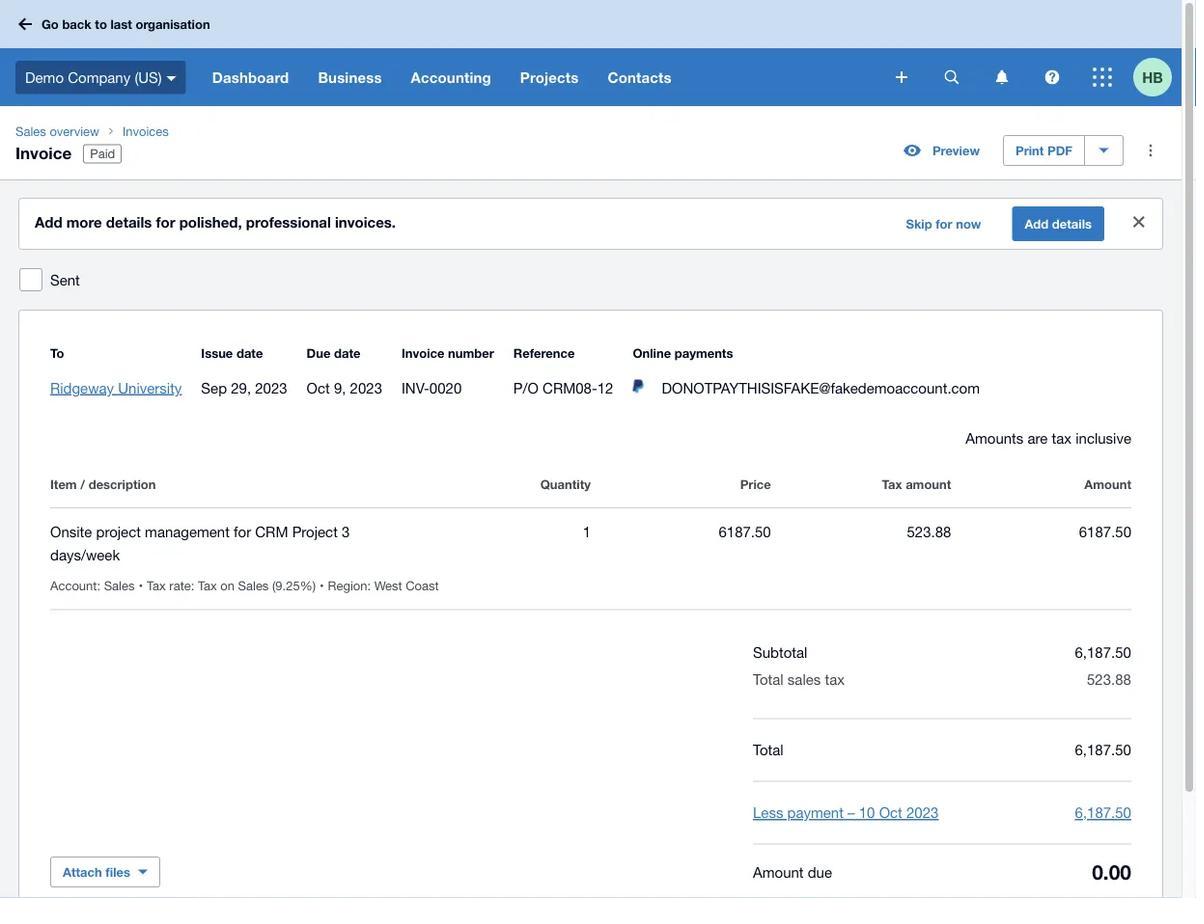 Task type: describe. For each thing, give the bounding box(es) containing it.
svg image up pdf
[[1045, 70, 1060, 84]]

onsite
[[50, 523, 92, 540]]

organisation
[[136, 17, 210, 32]]

invoices
[[122, 124, 169, 139]]

on
[[220, 578, 235, 593]]

region : west coast
[[328, 578, 439, 593]]

(9.25%)
[[272, 578, 316, 593]]

attach files button
[[50, 857, 160, 888]]

amount column header
[[951, 473, 1131, 496]]

0.00
[[1092, 860, 1131, 884]]

523.88 inside "523.88" cell
[[907, 523, 951, 540]]

svg image inside demo company (us) 'popup button'
[[167, 76, 176, 81]]

add more details for polished, professional invoices.
[[35, 213, 396, 231]]

issue
[[201, 346, 233, 361]]

table containing onsite project management for crm project 3 days/week
[[50, 450, 1131, 611]]

account : sales
[[50, 578, 135, 593]]

files
[[106, 865, 130, 880]]

svg image up print pdf button
[[996, 70, 1008, 84]]

/
[[80, 477, 85, 492]]

demo company (us)
[[25, 69, 162, 86]]

payment
[[787, 805, 844, 822]]

6,187.50 link
[[1075, 805, 1131, 822]]

to
[[95, 17, 107, 32]]

quantity
[[540, 477, 591, 492]]

amounts are tax inclusive
[[966, 430, 1131, 446]]

business button
[[304, 48, 396, 106]]

issue date
[[201, 346, 263, 361]]

6,187.50 for total
[[1075, 742, 1131, 759]]

dashboard
[[212, 69, 289, 86]]

crm08-
[[543, 379, 597, 396]]

item
[[50, 477, 77, 492]]

company
[[68, 69, 131, 86]]

2 horizontal spatial sales
[[238, 578, 269, 593]]

date for 9,
[[334, 346, 361, 361]]

amount
[[906, 477, 951, 492]]

amount for amount due
[[753, 864, 804, 881]]

sales
[[788, 671, 821, 688]]

professional
[[246, 213, 331, 231]]

projects
[[520, 69, 579, 86]]

dashboard link
[[198, 48, 304, 106]]

cell containing account
[[50, 578, 147, 593]]

2 6187.50 cell from the left
[[951, 520, 1131, 567]]

ridgeway university link
[[50, 379, 182, 396]]

price
[[740, 477, 771, 492]]

oct 9, 2023
[[307, 379, 382, 396]]

navigation containing dashboard
[[198, 48, 882, 106]]

price column header
[[591, 473, 771, 496]]

reference
[[513, 346, 575, 361]]

1 vertical spatial oct
[[879, 805, 902, 822]]

6,187.50 for subtotal
[[1075, 644, 1131, 661]]

cell containing region
[[328, 578, 447, 593]]

coast
[[406, 578, 439, 593]]

less payment – 10 oct 2023
[[753, 805, 939, 822]]

west
[[374, 578, 402, 593]]

polished,
[[179, 213, 242, 231]]

contacts
[[608, 69, 672, 86]]

0 horizontal spatial sales
[[15, 124, 46, 139]]

tax for sales
[[825, 671, 845, 688]]

subtotal
[[753, 644, 807, 661]]

invoice number
[[402, 346, 494, 361]]

sent
[[50, 271, 80, 288]]

details inside button
[[1052, 216, 1092, 231]]

3
[[342, 523, 350, 540]]

online
[[633, 346, 671, 361]]

row containing item / description
[[50, 473, 1131, 508]]

–
[[848, 805, 855, 822]]

svg image inside go back to last organisation link
[[18, 18, 32, 30]]

tax amount column header
[[771, 473, 951, 496]]

quantity column header
[[411, 473, 591, 496]]

preview
[[932, 143, 980, 158]]

description
[[89, 477, 156, 492]]

amount due
[[753, 864, 832, 881]]

total sales tax
[[753, 671, 845, 688]]

0020
[[429, 379, 462, 396]]

row containing onsite project management for crm project 3 days/week
[[50, 509, 1131, 611]]

skip
[[906, 216, 932, 231]]

skip for now
[[906, 216, 981, 231]]

invoice for invoice number
[[402, 346, 445, 361]]

item / description
[[50, 477, 156, 492]]

paid
[[90, 146, 115, 161]]

inv-0020
[[402, 379, 462, 396]]

skip for now button
[[894, 209, 993, 239]]

ridgeway university
[[50, 379, 182, 396]]

back
[[62, 17, 91, 32]]

region
[[328, 578, 367, 593]]

attach files
[[63, 865, 130, 880]]

sep
[[201, 379, 227, 396]]

1
[[583, 523, 591, 540]]

2023 for sep 29, 2023
[[255, 379, 287, 396]]

inv-
[[402, 379, 429, 396]]

total for total sales tax
[[753, 671, 784, 688]]

tax for are
[[1052, 430, 1072, 446]]

now
[[956, 216, 981, 231]]

print
[[1016, 143, 1044, 158]]

: for region
[[367, 578, 371, 593]]



Task type: locate. For each thing, give the bounding box(es) containing it.
tax for tax rate : tax on sales (9.25%)
[[147, 578, 166, 593]]

1 horizontal spatial tax
[[198, 578, 217, 593]]

1 horizontal spatial 2023
[[350, 379, 382, 396]]

2 date from the left
[[334, 346, 361, 361]]

amount down inclusive
[[1085, 477, 1131, 492]]

cell containing tax rate
[[147, 578, 328, 593]]

date
[[236, 346, 263, 361], [334, 346, 361, 361]]

demo
[[25, 69, 64, 86]]

oct right 10
[[879, 805, 902, 822]]

row up 1
[[50, 473, 1131, 508]]

navigation
[[198, 48, 882, 106]]

for inside onsite project management for crm project 3 days/week
[[234, 523, 251, 540]]

3 cell from the left
[[328, 578, 447, 593]]

1 6187.50 from the left
[[719, 523, 771, 540]]

1 6,187.50 from the top
[[1075, 644, 1131, 661]]

banner
[[0, 0, 1182, 106]]

2023 right 29,
[[255, 379, 287, 396]]

svg image
[[1093, 68, 1112, 87], [896, 71, 907, 83], [167, 76, 176, 81]]

tax right are
[[1052, 430, 1072, 446]]

amounts
[[966, 430, 1024, 446]]

p/o
[[513, 379, 539, 396]]

add left the more
[[35, 213, 62, 231]]

: down days/week
[[97, 578, 100, 593]]

add
[[35, 213, 62, 231], [1025, 216, 1049, 231]]

for for add more details for polished, professional invoices.
[[156, 213, 175, 231]]

2023 right 9,
[[350, 379, 382, 396]]

0 horizontal spatial add
[[35, 213, 62, 231]]

6187.50 cell down amount "column header"
[[951, 520, 1131, 567]]

0 horizontal spatial amount
[[753, 864, 804, 881]]

demo company (us) button
[[0, 48, 198, 106]]

svg image left hb at the right top of the page
[[1093, 68, 1112, 87]]

0 horizontal spatial 6187.50 cell
[[591, 520, 771, 567]]

date for 29,
[[236, 346, 263, 361]]

less
[[753, 805, 783, 822]]

invoice down sales overview link
[[15, 143, 72, 162]]

0 horizontal spatial svg image
[[167, 76, 176, 81]]

6187.50 down price
[[719, 523, 771, 540]]

tax inside column header
[[882, 477, 902, 492]]

1 total from the top
[[753, 671, 784, 688]]

go back to last organisation link
[[12, 7, 222, 41]]

6187.50 down amount "column header"
[[1079, 523, 1131, 540]]

0 vertical spatial 6,187.50
[[1075, 644, 1131, 661]]

for left crm
[[234, 523, 251, 540]]

overview
[[50, 124, 99, 139]]

item / description column header
[[50, 473, 411, 496]]

tax for tax amount
[[882, 477, 902, 492]]

sales
[[15, 124, 46, 139], [104, 578, 135, 593], [238, 578, 269, 593]]

oct left 9,
[[307, 379, 330, 396]]

6,187.50
[[1075, 644, 1131, 661], [1075, 742, 1131, 759], [1075, 805, 1131, 822]]

sales right account
[[104, 578, 135, 593]]

invoice
[[15, 143, 72, 162], [402, 346, 445, 361]]

523.88 cell
[[771, 520, 951, 567]]

6187.50 cell
[[591, 520, 771, 567], [951, 520, 1131, 567]]

sales right on
[[238, 578, 269, 593]]

sales overview link
[[8, 122, 107, 141]]

p/o crm08-12
[[513, 379, 613, 396]]

523.88
[[907, 523, 951, 540], [1087, 671, 1131, 688]]

: left on
[[191, 578, 194, 593]]

0 vertical spatial invoice
[[15, 143, 72, 162]]

row down quantity
[[50, 509, 1131, 611]]

0 vertical spatial amount
[[1085, 477, 1131, 492]]

2 cell from the left
[[147, 578, 328, 593]]

1 vertical spatial amount
[[753, 864, 804, 881]]

2 horizontal spatial svg image
[[1093, 68, 1112, 87]]

0 horizontal spatial :
[[97, 578, 100, 593]]

1 cell
[[411, 520, 591, 567]]

0 horizontal spatial date
[[236, 346, 263, 361]]

table
[[50, 450, 1131, 611]]

due
[[808, 864, 832, 881]]

amount left due
[[753, 864, 804, 881]]

1 horizontal spatial sales
[[104, 578, 135, 593]]

hb button
[[1133, 48, 1182, 106]]

for inside button
[[936, 216, 952, 231]]

tax
[[1052, 430, 1072, 446], [825, 671, 845, 688]]

sales overview
[[15, 124, 99, 139]]

1 horizontal spatial date
[[334, 346, 361, 361]]

2 horizontal spatial tax
[[882, 477, 902, 492]]

preview button
[[892, 135, 991, 166]]

1 horizontal spatial 6187.50 cell
[[951, 520, 1131, 567]]

1 vertical spatial invoice
[[402, 346, 445, 361]]

2 horizontal spatial for
[[936, 216, 952, 231]]

cell down onsite project management for crm project 3 days/week cell
[[147, 578, 328, 593]]

attach
[[63, 865, 102, 880]]

3 6,187.50 from the top
[[1075, 805, 1131, 822]]

2 total from the top
[[753, 742, 784, 759]]

invoice for invoice
[[15, 143, 72, 162]]

0 horizontal spatial 2023
[[255, 379, 287, 396]]

print pdf button
[[1003, 135, 1085, 166]]

1 horizontal spatial add
[[1025, 216, 1049, 231]]

sep 29, 2023
[[201, 379, 287, 396]]

accounting button
[[396, 48, 506, 106]]

inclusive
[[1076, 430, 1131, 446]]

9,
[[334, 379, 346, 396]]

project
[[96, 523, 141, 540]]

hb
[[1142, 69, 1163, 86]]

to
[[50, 346, 64, 361]]

onsite project management for crm project 3 days/week cell
[[50, 520, 411, 567]]

2 horizontal spatial 2023
[[906, 805, 939, 822]]

management
[[145, 523, 230, 540]]

for left now
[[936, 216, 952, 231]]

amount
[[1085, 477, 1131, 492], [753, 864, 804, 881]]

go back to last organisation
[[42, 17, 210, 32]]

1 vertical spatial tax
[[825, 671, 845, 688]]

0 horizontal spatial tax
[[825, 671, 845, 688]]

2 : from the left
[[191, 578, 194, 593]]

account
[[50, 578, 97, 593]]

tax left amount at the bottom right of the page
[[882, 477, 902, 492]]

add more details for polished, professional invoices. status
[[19, 199, 1162, 249]]

1 cell from the left
[[50, 578, 147, 593]]

2023 right 10
[[906, 805, 939, 822]]

invoices.
[[335, 213, 396, 231]]

rate
[[169, 578, 191, 593]]

2023
[[255, 379, 287, 396], [350, 379, 382, 396], [906, 805, 939, 822]]

amount for amount
[[1085, 477, 1131, 492]]

add for add more details for polished, professional invoices.
[[35, 213, 62, 231]]

svg image up 'preview'
[[945, 70, 959, 84]]

1 horizontal spatial invoice
[[402, 346, 445, 361]]

crm
[[255, 523, 288, 540]]

more invoice options image
[[1131, 131, 1170, 170]]

number
[[448, 346, 494, 361]]

1 row from the top
[[50, 473, 1131, 508]]

are
[[1028, 430, 1048, 446]]

cell down days/week
[[50, 578, 147, 593]]

svg image left go
[[18, 18, 32, 30]]

contacts button
[[593, 48, 686, 106]]

0 horizontal spatial oct
[[307, 379, 330, 396]]

: for account
[[97, 578, 100, 593]]

add for add details
[[1025, 216, 1049, 231]]

3 : from the left
[[367, 578, 371, 593]]

2023 for oct 9, 2023
[[350, 379, 382, 396]]

1 horizontal spatial 6187.50
[[1079, 523, 1131, 540]]

amount inside amount "column header"
[[1085, 477, 1131, 492]]

last
[[111, 17, 132, 32]]

10
[[859, 805, 875, 822]]

0 horizontal spatial tax
[[147, 578, 166, 593]]

total down subtotal
[[753, 671, 784, 688]]

add details button
[[1012, 207, 1104, 241]]

svg image right the (us)
[[167, 76, 176, 81]]

total for total
[[753, 742, 784, 759]]

tax amount
[[882, 477, 951, 492]]

1 vertical spatial total
[[753, 742, 784, 759]]

sales left overview at top left
[[15, 124, 46, 139]]

pdf
[[1047, 143, 1073, 158]]

invoice up inv-
[[402, 346, 445, 361]]

0 horizontal spatial invoice
[[15, 143, 72, 162]]

2 row from the top
[[50, 509, 1131, 611]]

row
[[50, 473, 1131, 508], [50, 509, 1131, 611]]

1 vertical spatial 6,187.50
[[1075, 742, 1131, 759]]

2 6,187.50 from the top
[[1075, 742, 1131, 759]]

due
[[307, 346, 331, 361]]

date right the due
[[334, 346, 361, 361]]

1 : from the left
[[97, 578, 100, 593]]

more
[[66, 213, 102, 231]]

29,
[[231, 379, 251, 396]]

close image
[[1120, 203, 1158, 241]]

due date
[[307, 346, 361, 361]]

2 vertical spatial 6,187.50
[[1075, 805, 1131, 822]]

add right now
[[1025, 216, 1049, 231]]

1 horizontal spatial for
[[234, 523, 251, 540]]

tax rate : tax on sales (9.25%)
[[147, 578, 316, 593]]

tax left the rate
[[147, 578, 166, 593]]

cell down 3
[[328, 578, 447, 593]]

2 horizontal spatial :
[[367, 578, 371, 593]]

add inside button
[[1025, 216, 1049, 231]]

invoices link
[[115, 122, 176, 141]]

details left "close" icon
[[1052, 216, 1092, 231]]

0 vertical spatial row
[[50, 473, 1131, 508]]

for
[[156, 213, 175, 231], [936, 216, 952, 231], [234, 523, 251, 540]]

1 horizontal spatial oct
[[879, 805, 902, 822]]

0 horizontal spatial details
[[106, 213, 152, 231]]

onsite project management for crm project 3 days/week
[[50, 523, 350, 563]]

tax left on
[[198, 578, 217, 593]]

ridgeway
[[50, 379, 114, 396]]

1 horizontal spatial 523.88
[[1087, 671, 1131, 688]]

1 horizontal spatial :
[[191, 578, 194, 593]]

total up less
[[753, 742, 784, 759]]

for for onsite project management for crm project 3 days/week
[[234, 523, 251, 540]]

2 6187.50 from the left
[[1079, 523, 1131, 540]]

banner containing dashboard
[[0, 0, 1182, 106]]

0 horizontal spatial 523.88
[[907, 523, 951, 540]]

: left west
[[367, 578, 371, 593]]

1 6187.50 cell from the left
[[591, 520, 771, 567]]

0 horizontal spatial 6187.50
[[719, 523, 771, 540]]

accounting
[[411, 69, 491, 86]]

0 vertical spatial 523.88
[[907, 523, 951, 540]]

6187.50
[[719, 523, 771, 540], [1079, 523, 1131, 540]]

1 horizontal spatial tax
[[1052, 430, 1072, 446]]

(us)
[[135, 69, 162, 86]]

tax right sales
[[825, 671, 845, 688]]

print pdf
[[1016, 143, 1073, 158]]

date right issue
[[236, 346, 263, 361]]

0 vertical spatial tax
[[1052, 430, 1072, 446]]

svg image
[[18, 18, 32, 30], [945, 70, 959, 84], [996, 70, 1008, 84], [1045, 70, 1060, 84]]

1 vertical spatial 523.88
[[1087, 671, 1131, 688]]

1 horizontal spatial svg image
[[896, 71, 907, 83]]

1 vertical spatial row
[[50, 509, 1131, 611]]

for left the "polished,"
[[156, 213, 175, 231]]

university
[[118, 379, 182, 396]]

0 vertical spatial total
[[753, 671, 784, 688]]

1 horizontal spatial amount
[[1085, 477, 1131, 492]]

add details
[[1025, 216, 1092, 231]]

donotpaythisisfake@fakedemoaccount.com
[[662, 379, 980, 396]]

oct
[[307, 379, 330, 396], [879, 805, 902, 822]]

1 date from the left
[[236, 346, 263, 361]]

go
[[42, 17, 59, 32]]

1 horizontal spatial details
[[1052, 216, 1092, 231]]

0 horizontal spatial for
[[156, 213, 175, 231]]

business
[[318, 69, 382, 86]]

online payments
[[633, 346, 733, 361]]

6187.50 cell down price column header
[[591, 520, 771, 567]]

cell
[[50, 578, 147, 593], [147, 578, 328, 593], [328, 578, 447, 593]]

0 vertical spatial oct
[[307, 379, 330, 396]]

svg image up preview button
[[896, 71, 907, 83]]

details right the more
[[106, 213, 152, 231]]



Task type: vqa. For each thing, say whether or not it's contained in the screenshot.


